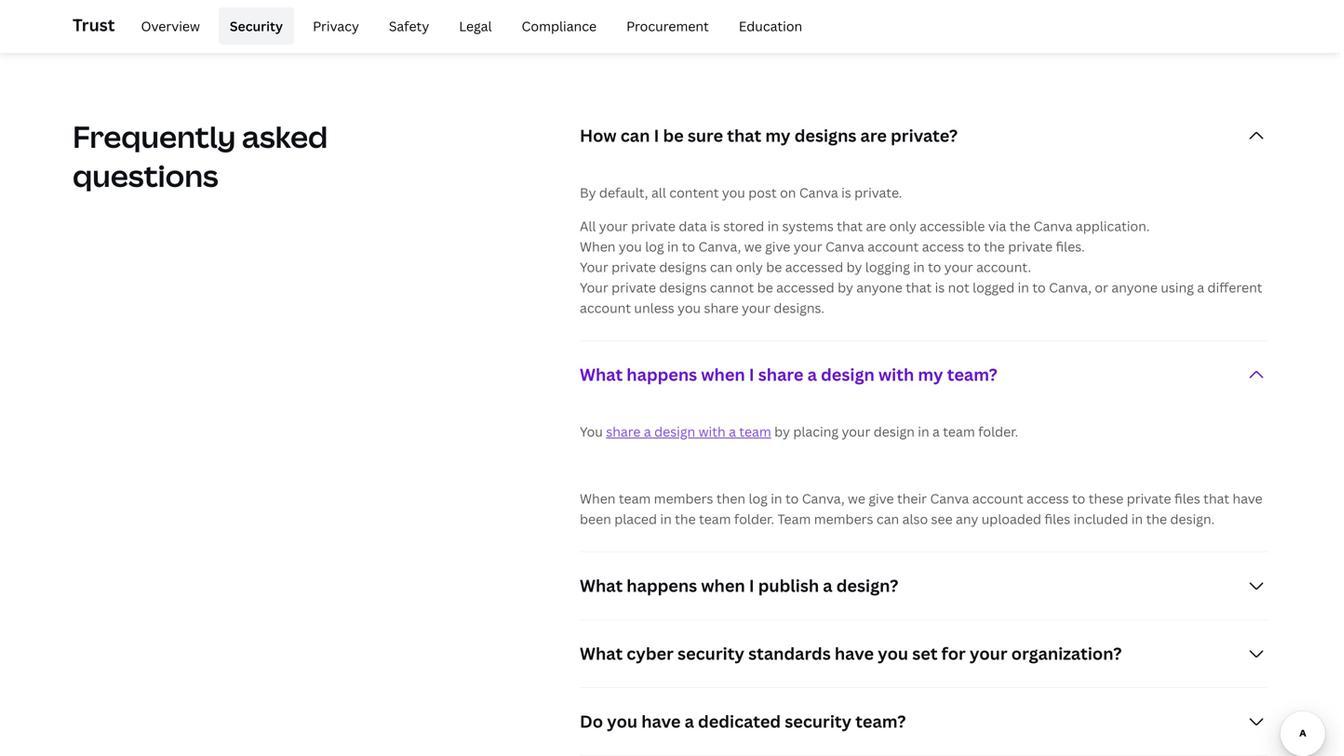 Task type: describe. For each thing, give the bounding box(es) containing it.
i for share
[[749, 363, 754, 386]]

what for what happens when i publish a design?
[[580, 575, 623, 597]]

in right the stored at the top right
[[768, 217, 779, 235]]

design down what happens when i share a design with my team? dropdown button
[[874, 423, 915, 441]]

a right you
[[644, 423, 651, 441]]

1 vertical spatial files
[[1045, 510, 1071, 528]]

on
[[780, 184, 796, 201]]

1 vertical spatial only
[[736, 258, 763, 276]]

1 vertical spatial account
[[580, 299, 631, 317]]

logged
[[973, 279, 1015, 296]]

1 your from the top
[[580, 258, 608, 276]]

unless
[[634, 299, 675, 317]]

frequently asked questions
[[73, 116, 328, 196]]

safety
[[389, 17, 429, 35]]

dedicated
[[698, 711, 781, 733]]

all your private data is stored in systems that are only accessible via the canva application. when you log in to canva, we give your canva account access to the private files. your private designs can only be accessed by logging in to your account. your private designs cannot be accessed by anyone that is not logged in to canva, or anyone using a different account unless you share your designs.
[[580, 217, 1263, 317]]

1 anyone from the left
[[857, 279, 903, 296]]

1 horizontal spatial team?
[[947, 363, 998, 386]]

team up the placed
[[619, 490, 651, 508]]

0 horizontal spatial with
[[699, 423, 726, 441]]

when for share
[[701, 363, 745, 386]]

1 vertical spatial be
[[766, 258, 782, 276]]

via
[[988, 217, 1006, 235]]

what happens when i share a design with my team?
[[580, 363, 998, 386]]

can inside 'all your private data is stored in systems that are only accessible via the canva application. when you log in to canva, we give your canva account access to the private files. your private designs can only be accessed by logging in to your account. your private designs cannot be accessed by anyone that is not logged in to canva, or anyone using a different account unless you share your designs.'
[[710, 258, 733, 276]]

frequently
[[73, 116, 236, 157]]

1 vertical spatial designs
[[659, 258, 707, 276]]

with inside what happens when i share a design with my team? dropdown button
[[879, 363, 914, 386]]

in right logging
[[913, 258, 925, 276]]

education
[[739, 17, 802, 35]]

asked
[[242, 116, 328, 157]]

security link
[[219, 7, 294, 45]]

can inside dropdown button
[[621, 124, 650, 147]]

procurement link
[[615, 7, 720, 45]]

a inside what happens when i publish a design? dropdown button
[[823, 575, 833, 597]]

for
[[942, 643, 966, 665]]

my inside dropdown button
[[918, 363, 943, 386]]

menu bar containing overview
[[122, 7, 814, 45]]

also
[[902, 510, 928, 528]]

2 vertical spatial by
[[775, 423, 790, 441]]

1 vertical spatial security
[[785, 711, 852, 733]]

security
[[230, 17, 283, 35]]

do you have a dedicated security team? button
[[580, 689, 1268, 756]]

standards
[[748, 643, 831, 665]]

what happens when i publish a design?
[[580, 575, 898, 597]]

canva down systems at the right top of the page
[[826, 238, 865, 255]]

have inside when team members then log in to canva, we give their canva account access to these private files that have been placed in the team folder. team members can also see any uploaded files included in the design.
[[1233, 490, 1263, 508]]

in right the placed
[[660, 510, 672, 528]]

that inside when team members then log in to canva, we give their canva account access to these private files that have been placed in the team folder. team members can also see any uploaded files included in the design.
[[1204, 490, 1230, 508]]

using
[[1161, 279, 1194, 296]]

team down what happens when i share a design with my team? dropdown button
[[943, 423, 975, 441]]

share inside 'all your private data is stored in systems that are only accessible via the canva application. when you log in to canva, we give your canva account access to the private files. your private designs can only be accessed by logging in to your account. your private designs cannot be accessed by anyone that is not logged in to canva, or anyone using a different account unless you share your designs.'
[[704, 299, 739, 317]]

are inside 'all your private data is stored in systems that are only accessible via the canva application. when you log in to canva, we give your canva account access to the private files. your private designs can only be accessed by logging in to your account. your private designs cannot be accessed by anyone that is not logged in to canva, or anyone using a different account unless you share your designs.'
[[866, 217, 886, 235]]

post
[[749, 184, 777, 201]]

what cyber security standards have you set for your organization?
[[580, 643, 1122, 665]]

0 horizontal spatial is
[[710, 217, 720, 235]]

privacy link
[[302, 7, 370, 45]]

access inside when team members then log in to canva, we give their canva account access to these private files that have been placed in the team folder. team members can also see any uploaded files included in the design.
[[1027, 490, 1069, 508]]

different
[[1208, 279, 1263, 296]]

included
[[1074, 510, 1129, 528]]

you right do
[[607, 711, 638, 733]]

their
[[897, 490, 927, 508]]

canva right on at the right top of page
[[799, 184, 838, 201]]

access inside 'all your private data is stored in systems that are only accessible via the canva application. when you log in to canva, we give your canva account access to the private files. your private designs can only be accessed by logging in to your account. your private designs cannot be accessed by anyone that is not logged in to canva, or anyone using a different account unless you share your designs.'
[[922, 238, 964, 255]]

set
[[912, 643, 938, 665]]

logging
[[865, 258, 910, 276]]

give inside when team members then log in to canva, we give their canva account access to these private files that have been placed in the team folder. team members can also see any uploaded files included in the design.
[[869, 490, 894, 508]]

2 vertical spatial be
[[757, 279, 773, 296]]

organization?
[[1012, 643, 1122, 665]]

by
[[580, 184, 596, 201]]

happens for what happens when i publish a design?
[[627, 575, 697, 597]]

been
[[580, 510, 611, 528]]

account inside when team members then log in to canva, we give their canva account access to these private files that have been placed in the team folder. team members can also see any uploaded files included in the design.
[[972, 490, 1024, 508]]

private.
[[855, 184, 902, 201]]

2 anyone from the left
[[1112, 279, 1158, 296]]

in up team
[[771, 490, 782, 508]]

happens for what happens when i share a design with my team?
[[627, 363, 697, 386]]

publish
[[758, 575, 819, 597]]

a down what happens when i share a design with my team? dropdown button
[[933, 423, 940, 441]]

0 vertical spatial accessed
[[785, 258, 843, 276]]

that down logging
[[906, 279, 932, 296]]

legal
[[459, 17, 492, 35]]

2 your from the top
[[580, 279, 608, 296]]

these
[[1089, 490, 1124, 508]]

in down account.
[[1018, 279, 1029, 296]]

what for what happens when i share a design with my team?
[[580, 363, 623, 386]]

2 horizontal spatial canva,
[[1049, 279, 1092, 296]]

you share a design with a team by placing your design in a team folder.
[[580, 423, 1018, 441]]

team left placing
[[739, 423, 771, 441]]

i inside dropdown button
[[654, 124, 659, 147]]

that inside dropdown button
[[727, 124, 762, 147]]

what cyber security standards have you set for your organization? button
[[580, 621, 1268, 688]]

compliance link
[[511, 7, 608, 45]]

team down then
[[699, 510, 731, 528]]

design?
[[837, 575, 898, 597]]

when team members then log in to canva, we give their canva account access to these private files that have been placed in the team folder. team members can also see any uploaded files included in the design.
[[580, 490, 1263, 528]]

placed
[[614, 510, 657, 528]]

1 horizontal spatial account
[[868, 238, 919, 255]]

overview link
[[130, 7, 211, 45]]

0 vertical spatial files
[[1175, 490, 1200, 508]]



Task type: vqa. For each thing, say whether or not it's contained in the screenshot.
the rightmost only
yes



Task type: locate. For each thing, give the bounding box(es) containing it.
account
[[868, 238, 919, 255], [580, 299, 631, 317], [972, 490, 1024, 508]]

0 vertical spatial your
[[580, 258, 608, 276]]

0 horizontal spatial log
[[645, 238, 664, 255]]

1 horizontal spatial canva,
[[802, 490, 845, 508]]

be inside dropdown button
[[663, 124, 684, 147]]

team? down not
[[947, 363, 998, 386]]

you
[[580, 423, 603, 441]]

accessed
[[785, 258, 843, 276], [776, 279, 835, 296]]

accessed up 'designs.'
[[776, 279, 835, 296]]

share up you share a design with a team by placing your design in a team folder.
[[758, 363, 804, 386]]

i for publish
[[749, 575, 754, 597]]

your up not
[[945, 258, 973, 276]]

when
[[580, 238, 616, 255], [580, 490, 616, 508]]

0 vertical spatial members
[[654, 490, 713, 508]]

members right team
[[814, 510, 874, 528]]

1 vertical spatial give
[[869, 490, 894, 508]]

0 horizontal spatial team?
[[856, 711, 906, 733]]

placing
[[793, 423, 839, 441]]

0 horizontal spatial have
[[641, 711, 681, 733]]

0 vertical spatial folder.
[[978, 423, 1018, 441]]

what left the cyber
[[580, 643, 623, 665]]

access
[[922, 238, 964, 255], [1027, 490, 1069, 508]]

0 vertical spatial canva,
[[698, 238, 741, 255]]

account up logging
[[868, 238, 919, 255]]

the right the placed
[[675, 510, 696, 528]]

a inside do you have a dedicated security team? dropdown button
[[685, 711, 694, 733]]

0 vertical spatial security
[[678, 643, 745, 665]]

0 vertical spatial my
[[765, 124, 791, 147]]

security down standards
[[785, 711, 852, 733]]

do you have a dedicated security team?
[[580, 711, 906, 733]]

that up "design."
[[1204, 490, 1230, 508]]

private?
[[891, 124, 958, 147]]

all
[[580, 217, 596, 235]]

canva up see
[[930, 490, 969, 508]]

be up 'designs.'
[[766, 258, 782, 276]]

1 horizontal spatial members
[[814, 510, 874, 528]]

1 vertical spatial team?
[[856, 711, 906, 733]]

1 horizontal spatial can
[[710, 258, 733, 276]]

0 horizontal spatial share
[[606, 423, 641, 441]]

1 horizontal spatial give
[[869, 490, 894, 508]]

account.
[[976, 258, 1031, 276]]

education link
[[728, 7, 814, 45]]

cannot
[[710, 279, 754, 296]]

2 when from the top
[[701, 575, 745, 597]]

you right unless at top
[[678, 299, 701, 317]]

i left sure
[[654, 124, 659, 147]]

are inside how can i be sure that my designs are private? dropdown button
[[861, 124, 887, 147]]

0 horizontal spatial my
[[765, 124, 791, 147]]

2 vertical spatial i
[[749, 575, 754, 597]]

i up you share a design with a team by placing your design in a team folder.
[[749, 363, 754, 386]]

2 horizontal spatial is
[[935, 279, 945, 296]]

content
[[669, 184, 719, 201]]

1 horizontal spatial we
[[848, 490, 866, 508]]

1 vertical spatial we
[[848, 490, 866, 508]]

share right you
[[606, 423, 641, 441]]

1 happens from the top
[[627, 363, 697, 386]]

only down private.
[[889, 217, 917, 235]]

or
[[1095, 279, 1108, 296]]

team
[[778, 510, 811, 528]]

2 happens from the top
[[627, 575, 697, 597]]

be
[[663, 124, 684, 147], [766, 258, 782, 276], [757, 279, 773, 296]]

the down 'via'
[[984, 238, 1005, 255]]

1 horizontal spatial folder.
[[978, 423, 1018, 441]]

canva, left "or"
[[1049, 279, 1092, 296]]

team? down the what cyber security standards have you set for your organization?
[[856, 711, 906, 733]]

1 when from the top
[[701, 363, 745, 386]]

1 horizontal spatial security
[[785, 711, 852, 733]]

3 what from the top
[[580, 643, 623, 665]]

access up uploaded
[[1027, 490, 1069, 508]]

1 horizontal spatial have
[[835, 643, 874, 665]]

happens
[[627, 363, 697, 386], [627, 575, 697, 597]]

we inside 'all your private data is stored in systems that are only accessible via the canva application. when you log in to canva, we give your canva account access to the private files. your private designs can only be accessed by logging in to your account. your private designs cannot be accessed by anyone that is not logged in to canva, or anyone using a different account unless you share your designs.'
[[744, 238, 762, 255]]

0 vertical spatial have
[[1233, 490, 1263, 508]]

we inside when team members then log in to canva, we give their canva account access to these private files that have been placed in the team folder. team members can also see any uploaded files included in the design.
[[848, 490, 866, 508]]

2 horizontal spatial share
[[758, 363, 804, 386]]

privacy
[[313, 17, 359, 35]]

canva, up team
[[802, 490, 845, 508]]

folder.
[[978, 423, 1018, 441], [734, 510, 774, 528]]

when up been
[[580, 490, 616, 508]]

can inside when team members then log in to canva, we give their canva account access to these private files that have been placed in the team folder. team members can also see any uploaded files included in the design.
[[877, 510, 899, 528]]

files
[[1175, 490, 1200, 508], [1045, 510, 1071, 528]]

0 vertical spatial i
[[654, 124, 659, 147]]

log right then
[[749, 490, 768, 508]]

1 vertical spatial what
[[580, 575, 623, 597]]

team?
[[947, 363, 998, 386], [856, 711, 906, 733]]

1 horizontal spatial log
[[749, 490, 768, 508]]

1 vertical spatial with
[[699, 423, 726, 441]]

a up then
[[729, 423, 736, 441]]

2 vertical spatial share
[[606, 423, 641, 441]]

2 what from the top
[[580, 575, 623, 597]]

account left unless at top
[[580, 299, 631, 317]]

compliance
[[522, 17, 597, 35]]

legal link
[[448, 7, 503, 45]]

2 vertical spatial account
[[972, 490, 1024, 508]]

a right the using
[[1197, 279, 1205, 296]]

designs.
[[774, 299, 825, 317]]

0 horizontal spatial security
[[678, 643, 745, 665]]

your down systems at the right top of the page
[[794, 238, 822, 255]]

the
[[1010, 217, 1031, 235], [984, 238, 1005, 255], [675, 510, 696, 528], [1146, 510, 1167, 528]]

not
[[948, 279, 970, 296]]

accessed down systems at the right top of the page
[[785, 258, 843, 276]]

we left their
[[848, 490, 866, 508]]

stored
[[723, 217, 764, 235]]

when up share a design with a team link
[[701, 363, 745, 386]]

1 vertical spatial when
[[580, 490, 616, 508]]

trust
[[73, 13, 115, 36]]

then
[[717, 490, 746, 508]]

how
[[580, 124, 617, 147]]

0 vertical spatial with
[[879, 363, 914, 386]]

can up 'cannot'
[[710, 258, 733, 276]]

folder. down then
[[734, 510, 774, 528]]

0 horizontal spatial files
[[1045, 510, 1071, 528]]

0 vertical spatial give
[[765, 238, 791, 255]]

design.
[[1170, 510, 1215, 528]]

1 vertical spatial can
[[710, 258, 733, 276]]

1 vertical spatial by
[[838, 279, 853, 296]]

2 vertical spatial have
[[641, 711, 681, 733]]

the right 'via'
[[1010, 217, 1031, 235]]

1 vertical spatial canva,
[[1049, 279, 1092, 296]]

any
[[956, 510, 979, 528]]

canva inside when team members then log in to canva, we give their canva account access to these private files that have been placed in the team folder. team members can also see any uploaded files included in the design.
[[930, 490, 969, 508]]

share down 'cannot'
[[704, 299, 739, 317]]

your right the all at left top
[[599, 217, 628, 235]]

share a design with a team link
[[606, 423, 771, 441]]

0 vertical spatial we
[[744, 238, 762, 255]]

0 horizontal spatial only
[[736, 258, 763, 276]]

security right the cyber
[[678, 643, 745, 665]]

when inside when team members then log in to canva, we give their canva account access to these private files that have been placed in the team folder. team members can also see any uploaded files included in the design.
[[580, 490, 616, 508]]

what up you
[[580, 363, 623, 386]]

0 vertical spatial is
[[841, 184, 851, 201]]

sure
[[688, 124, 723, 147]]

that right systems at the right top of the page
[[837, 217, 863, 235]]

1 vertical spatial my
[[918, 363, 943, 386]]

team
[[739, 423, 771, 441], [943, 423, 975, 441], [619, 490, 651, 508], [699, 510, 731, 528]]

canva, down the stored at the top right
[[698, 238, 741, 255]]

folder. inside when team members then log in to canva, we give their canva account access to these private files that have been placed in the team folder. team members can also see any uploaded files included in the design.
[[734, 510, 774, 528]]

when down the all at left top
[[580, 238, 616, 255]]

0 vertical spatial access
[[922, 238, 964, 255]]

canva
[[799, 184, 838, 201], [1034, 217, 1073, 235], [826, 238, 865, 255], [930, 490, 969, 508]]

systems
[[782, 217, 834, 235]]

can left also
[[877, 510, 899, 528]]

0 vertical spatial share
[[704, 299, 739, 317]]

is right data
[[710, 217, 720, 235]]

what
[[580, 363, 623, 386], [580, 575, 623, 597], [580, 643, 623, 665]]

is left not
[[935, 279, 945, 296]]

log down all
[[645, 238, 664, 255]]

default,
[[599, 184, 648, 201]]

cyber
[[627, 643, 674, 665]]

can
[[621, 124, 650, 147], [710, 258, 733, 276], [877, 510, 899, 528]]

0 vertical spatial account
[[868, 238, 919, 255]]

in down what happens when i share a design with my team? dropdown button
[[918, 423, 929, 441]]

2 vertical spatial can
[[877, 510, 899, 528]]

designs down data
[[659, 258, 707, 276]]

1 horizontal spatial my
[[918, 363, 943, 386]]

1 vertical spatial log
[[749, 490, 768, 508]]

your
[[580, 258, 608, 276], [580, 279, 608, 296]]

0 vertical spatial are
[[861, 124, 887, 147]]

what for what cyber security standards have you set for your organization?
[[580, 643, 623, 665]]

1 horizontal spatial anyone
[[1112, 279, 1158, 296]]

when for publish
[[701, 575, 745, 597]]

1 horizontal spatial files
[[1175, 490, 1200, 508]]

1 when from the top
[[580, 238, 616, 255]]

1 horizontal spatial share
[[704, 299, 739, 317]]

private
[[631, 217, 676, 235], [1008, 238, 1053, 255], [612, 258, 656, 276], [612, 279, 656, 296], [1127, 490, 1171, 508]]

canva up files.
[[1034, 217, 1073, 235]]

you left post at the right top of the page
[[722, 184, 745, 201]]

to
[[682, 238, 695, 255], [968, 238, 981, 255], [928, 258, 941, 276], [1033, 279, 1046, 296], [786, 490, 799, 508], [1072, 490, 1086, 508]]

0 vertical spatial when
[[701, 363, 745, 386]]

design up placing
[[821, 363, 875, 386]]

when left publish on the bottom right
[[701, 575, 745, 597]]

members left then
[[654, 490, 713, 508]]

1 vertical spatial your
[[580, 279, 608, 296]]

a left dedicated at the bottom right of the page
[[685, 711, 694, 733]]

0 horizontal spatial account
[[580, 299, 631, 317]]

log inside when team members then log in to canva, we give their canva account access to these private files that have been placed in the team folder. team members can also see any uploaded files included in the design.
[[749, 490, 768, 508]]

see
[[931, 510, 953, 528]]

1 vertical spatial are
[[866, 217, 886, 235]]

happens up share a design with a team link
[[627, 363, 697, 386]]

accessible
[[920, 217, 985, 235]]

0 horizontal spatial canva,
[[698, 238, 741, 255]]

safety link
[[378, 7, 440, 45]]

a inside 'all your private data is stored in systems that are only accessible via the canva application. when you log in to canva, we give your canva account access to the private files. your private designs can only be accessed by logging in to your account. your private designs cannot be accessed by anyone that is not logged in to canva, or anyone using a different account unless you share your designs.'
[[1197, 279, 1205, 296]]

by default, all content you post on canva is private.
[[580, 184, 902, 201]]

we down the stored at the top right
[[744, 238, 762, 255]]

design inside dropdown button
[[821, 363, 875, 386]]

1 vertical spatial i
[[749, 363, 754, 386]]

in down content
[[667, 238, 679, 255]]

log
[[645, 238, 664, 255], [749, 490, 768, 508]]

application.
[[1076, 217, 1150, 235]]

2 horizontal spatial account
[[972, 490, 1024, 508]]

0 horizontal spatial members
[[654, 490, 713, 508]]

what down been
[[580, 575, 623, 597]]

my inside dropdown button
[[765, 124, 791, 147]]

1 horizontal spatial only
[[889, 217, 917, 235]]

2 when from the top
[[580, 490, 616, 508]]

the left "design."
[[1146, 510, 1167, 528]]

are down private.
[[866, 217, 886, 235]]

designs up unless at top
[[659, 279, 707, 296]]

do
[[580, 711, 603, 733]]

what happens when i share a design with my team? button
[[580, 342, 1268, 409]]

are
[[861, 124, 887, 147], [866, 217, 886, 235]]

how can i be sure that my designs are private?
[[580, 124, 958, 147]]

1 what from the top
[[580, 363, 623, 386]]

design right you
[[654, 423, 695, 441]]

happens up the cyber
[[627, 575, 697, 597]]

0 vertical spatial only
[[889, 217, 917, 235]]

0 vertical spatial what
[[580, 363, 623, 386]]

anyone down logging
[[857, 279, 903, 296]]

designs
[[795, 124, 857, 147], [659, 258, 707, 276], [659, 279, 707, 296]]

security
[[678, 643, 745, 665], [785, 711, 852, 733]]

your right for
[[970, 643, 1008, 665]]

give down systems at the right top of the page
[[765, 238, 791, 255]]

that
[[727, 124, 762, 147], [837, 217, 863, 235], [906, 279, 932, 296], [1204, 490, 1230, 508]]

members
[[654, 490, 713, 508], [814, 510, 874, 528]]

files.
[[1056, 238, 1085, 255]]

that right sure
[[727, 124, 762, 147]]

2 vertical spatial what
[[580, 643, 623, 665]]

0 horizontal spatial anyone
[[857, 279, 903, 296]]

a up placing
[[808, 363, 817, 386]]

1 horizontal spatial is
[[841, 184, 851, 201]]

canva,
[[698, 238, 741, 255], [1049, 279, 1092, 296], [802, 490, 845, 508]]

your down 'cannot'
[[742, 299, 771, 317]]

1 vertical spatial share
[[758, 363, 804, 386]]

private inside when team members then log in to canva, we give their canva account access to these private files that have been placed in the team folder. team members can also see any uploaded files included in the design.
[[1127, 490, 1171, 508]]

you down 'default,'
[[619, 238, 642, 255]]

designs up on at the right top of page
[[795, 124, 857, 147]]

your inside dropdown button
[[970, 643, 1008, 665]]

account up uploaded
[[972, 490, 1024, 508]]

files left included
[[1045, 510, 1071, 528]]

only up 'cannot'
[[736, 258, 763, 276]]

your right placing
[[842, 423, 871, 441]]

2 vertical spatial canva,
[[802, 490, 845, 508]]

1 vertical spatial folder.
[[734, 510, 774, 528]]

2 horizontal spatial have
[[1233, 490, 1263, 508]]

in right included
[[1132, 510, 1143, 528]]

1 vertical spatial access
[[1027, 490, 1069, 508]]

a right publish on the bottom right
[[823, 575, 833, 597]]

designs inside how can i be sure that my designs are private? dropdown button
[[795, 124, 857, 147]]

1 vertical spatial accessed
[[776, 279, 835, 296]]

by
[[847, 258, 862, 276], [838, 279, 853, 296], [775, 423, 790, 441]]

1 vertical spatial when
[[701, 575, 745, 597]]

when inside 'all your private data is stored in systems that are only accessible via the canva application. when you log in to canva, we give your canva account access to the private files. your private designs can only be accessed by logging in to your account. your private designs cannot be accessed by anyone that is not logged in to canva, or anyone using a different account unless you share your designs.'
[[580, 238, 616, 255]]

only
[[889, 217, 917, 235], [736, 258, 763, 276]]

i left publish on the bottom right
[[749, 575, 754, 597]]

how can i be sure that my designs are private? button
[[580, 102, 1268, 169]]

give inside 'all your private data is stored in systems that are only accessible via the canva application. when you log in to canva, we give your canva account access to the private files. your private designs can only be accessed by logging in to your account. your private designs cannot be accessed by anyone that is not logged in to canva, or anyone using a different account unless you share your designs.'
[[765, 238, 791, 255]]

overview
[[141, 17, 200, 35]]

uploaded
[[982, 510, 1042, 528]]

0 vertical spatial can
[[621, 124, 650, 147]]

0 horizontal spatial give
[[765, 238, 791, 255]]

0 vertical spatial happens
[[627, 363, 697, 386]]

questions
[[73, 155, 218, 196]]

a inside what happens when i share a design with my team? dropdown button
[[808, 363, 817, 386]]

log inside 'all your private data is stored in systems that are only accessible via the canva application. when you log in to canva, we give your canva account access to the private files. your private designs can only be accessed by logging in to your account. your private designs cannot be accessed by anyone that is not logged in to canva, or anyone using a different account unless you share your designs.'
[[645, 238, 664, 255]]

0 horizontal spatial can
[[621, 124, 650, 147]]

0 horizontal spatial access
[[922, 238, 964, 255]]

share
[[704, 299, 739, 317], [758, 363, 804, 386], [606, 423, 641, 441]]

is left private.
[[841, 184, 851, 201]]

be left sure
[[663, 124, 684, 147]]

2 vertical spatial designs
[[659, 279, 707, 296]]

be right 'cannot'
[[757, 279, 773, 296]]

we
[[744, 238, 762, 255], [848, 490, 866, 508]]

0 horizontal spatial we
[[744, 238, 762, 255]]

access down accessible
[[922, 238, 964, 255]]

a
[[1197, 279, 1205, 296], [808, 363, 817, 386], [644, 423, 651, 441], [729, 423, 736, 441], [933, 423, 940, 441], [823, 575, 833, 597], [685, 711, 694, 733]]

canva, inside when team members then log in to canva, we give their canva account access to these private files that have been placed in the team folder. team members can also see any uploaded files included in the design.
[[802, 490, 845, 508]]

i
[[654, 124, 659, 147], [749, 363, 754, 386], [749, 575, 754, 597]]

0 vertical spatial team?
[[947, 363, 998, 386]]

0 vertical spatial by
[[847, 258, 862, 276]]

folder. up uploaded
[[978, 423, 1018, 441]]

data
[[679, 217, 707, 235]]

0 vertical spatial be
[[663, 124, 684, 147]]

share inside dropdown button
[[758, 363, 804, 386]]

you left set
[[878, 643, 908, 665]]

0 vertical spatial designs
[[795, 124, 857, 147]]

all
[[651, 184, 666, 201]]

procurement
[[626, 17, 709, 35]]

are left private?
[[861, 124, 887, 147]]

my
[[765, 124, 791, 147], [918, 363, 943, 386]]

have
[[1233, 490, 1263, 508], [835, 643, 874, 665], [641, 711, 681, 733]]

1 horizontal spatial access
[[1027, 490, 1069, 508]]

0 vertical spatial when
[[580, 238, 616, 255]]

menu bar
[[122, 7, 814, 45]]

what happens when i publish a design? button
[[580, 553, 1268, 620]]



